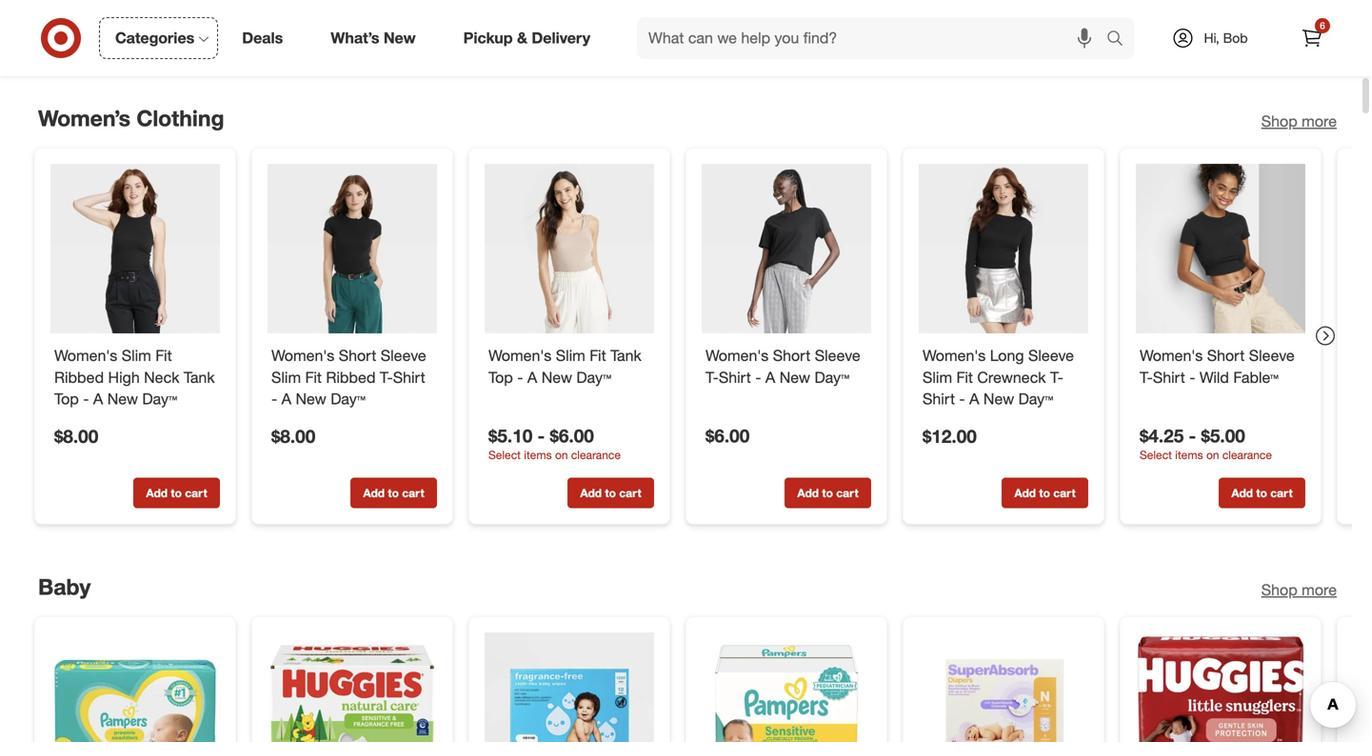 Task type: locate. For each thing, give the bounding box(es) containing it.
day™ inside the women's long sleeve slim fit crewneck t- shirt - a new day™
[[1019, 390, 1054, 408]]

3 t- from the left
[[1051, 368, 1064, 386]]

4 sleeve from the left
[[1250, 346, 1295, 365]]

1 on from the left
[[555, 447, 568, 462]]

shop
[[1262, 112, 1298, 131], [1262, 581, 1298, 599]]

short for $6.00
[[773, 346, 811, 365]]

1 t- from the left
[[380, 368, 393, 386]]

women's short sleeve t-shirt - wild fable™
[[1140, 346, 1295, 386]]

2 short from the left
[[773, 346, 811, 365]]

sleeve for $6.00
[[815, 346, 861, 365]]

slim
[[122, 346, 151, 365], [556, 346, 586, 365], [271, 368, 301, 386], [923, 368, 953, 386]]

1 vertical spatial shop more
[[1262, 581, 1337, 599]]

1 clearance from the left
[[571, 447, 621, 462]]

what's new
[[331, 29, 416, 47]]

4 women's from the left
[[706, 346, 769, 365]]

deals
[[242, 29, 283, 47]]

1 vertical spatial shop
[[1262, 581, 1298, 599]]

day™ inside women's short sleeve slim fit ribbed t-shirt - a new day™
[[331, 390, 366, 408]]

0 horizontal spatial tank
[[184, 368, 215, 386]]

select inside $4.25 - $5.00 select items on clearance
[[1140, 447, 1173, 462]]

0 horizontal spatial short
[[339, 346, 377, 365]]

new
[[384, 29, 416, 47], [542, 368, 572, 386], [780, 368, 811, 386], [107, 390, 138, 408], [296, 390, 326, 408], [984, 390, 1015, 408]]

1 shop from the top
[[1262, 112, 1298, 131]]

categories
[[115, 29, 195, 47]]

3 short from the left
[[1208, 346, 1245, 365]]

women's inside women's short sleeve t-shirt - wild fable™
[[1140, 346, 1203, 365]]

- inside the women's long sleeve slim fit crewneck t- shirt - a new day™
[[960, 390, 966, 408]]

shop more for baby
[[1262, 581, 1337, 599]]

day™ inside women's slim fit ribbed high neck tank top - a new day™
[[142, 390, 177, 408]]

$8.00 down women's short sleeve slim fit ribbed t-shirt - a new day™
[[271, 425, 316, 447]]

fragrance-free baby wipes - up & up™ (select count) image
[[485, 632, 654, 742], [485, 632, 654, 742]]

women's short sleeve t-shirt - wild fable™ image
[[1136, 164, 1306, 333], [1136, 164, 1306, 333]]

1 vertical spatial more
[[1302, 581, 1337, 599]]

1 $8.00 from the left
[[54, 425, 98, 447]]

$6.00
[[550, 425, 594, 447], [706, 425, 750, 447]]

add to cart
[[146, 17, 207, 31], [363, 17, 425, 31], [580, 17, 642, 31], [798, 17, 859, 31], [1015, 17, 1076, 31], [1232, 17, 1293, 31], [146, 485, 207, 500], [363, 485, 425, 500], [580, 485, 642, 500], [798, 485, 859, 500], [1015, 485, 1076, 500], [1232, 485, 1293, 500]]

clearance down $5.00
[[1223, 447, 1273, 462]]

1 horizontal spatial tank
[[611, 346, 642, 365]]

1 shop more from the top
[[1262, 112, 1337, 131]]

pampers swaddlers active baby diapers - (select size and count) image
[[50, 632, 220, 742], [50, 632, 220, 742]]

0 horizontal spatial $8.00
[[54, 425, 98, 447]]

1 horizontal spatial select
[[1140, 447, 1173, 462]]

2 ribbed from the left
[[326, 368, 376, 386]]

top inside women's slim fit ribbed high neck tank top - a new day™
[[54, 390, 79, 408]]

1 horizontal spatial short
[[773, 346, 811, 365]]

a for women's short sleeve slim fit ribbed t-shirt - a new day™
[[282, 390, 292, 408]]

sleeve
[[381, 346, 426, 365], [815, 346, 861, 365], [1029, 346, 1074, 365], [1250, 346, 1295, 365]]

1 horizontal spatial ribbed
[[326, 368, 376, 386]]

shirt inside women's short sleeve slim fit ribbed t-shirt - a new day™
[[393, 368, 426, 386]]

women's short sleeve t-shirt - a new day™ image
[[702, 164, 872, 333], [702, 164, 872, 333]]

women's slim fit ribbed high neck tank top - a new day™ link
[[54, 345, 216, 410]]

clearance inside $4.25 - $5.00 select items on clearance
[[1223, 447, 1273, 462]]

women's
[[54, 346, 117, 365], [271, 346, 335, 365], [489, 346, 552, 365], [706, 346, 769, 365], [923, 346, 986, 365], [1140, 346, 1203, 365]]

tank inside women's slim fit tank top - a new day™
[[611, 346, 642, 365]]

select down $5.10
[[489, 447, 521, 462]]

1 women's from the left
[[54, 346, 117, 365]]

0 horizontal spatial $6.00
[[550, 425, 594, 447]]

top inside women's slim fit tank top - a new day™
[[489, 368, 513, 386]]

select inside $5.10 - $6.00 select items on clearance
[[489, 447, 521, 462]]

2 $8.00 from the left
[[271, 425, 316, 447]]

1 $6.00 from the left
[[550, 425, 594, 447]]

0 horizontal spatial clearance
[[571, 447, 621, 462]]

what's
[[331, 29, 380, 47]]

women's slim fit tank top - a new day™ link
[[489, 345, 651, 388]]

items for $5.10
[[524, 447, 552, 462]]

women's inside the women's long sleeve slim fit crewneck t- shirt - a new day™
[[923, 346, 986, 365]]

$8.00 down women's slim fit ribbed high neck tank top - a new day™
[[54, 425, 98, 447]]

1 horizontal spatial top
[[489, 368, 513, 386]]

deals link
[[226, 17, 307, 59]]

shirt
[[393, 368, 426, 386], [719, 368, 751, 386], [1153, 368, 1186, 386], [923, 390, 955, 408]]

shirt inside women's short sleeve t-shirt - a new day™
[[719, 368, 751, 386]]

3 sleeve from the left
[[1029, 346, 1074, 365]]

women's inside women's slim fit ribbed high neck tank top - a new day™
[[54, 346, 117, 365]]

ribbed
[[54, 368, 104, 386], [326, 368, 376, 386]]

1 more from the top
[[1302, 112, 1337, 131]]

1 short from the left
[[339, 346, 377, 365]]

sleeve inside women's short sleeve slim fit ribbed t-shirt - a new day™
[[381, 346, 426, 365]]

more for women's clothing
[[1302, 112, 1337, 131]]

new inside women's short sleeve t-shirt - a new day™
[[780, 368, 811, 386]]

fit inside the women's long sleeve slim fit crewneck t- shirt - a new day™
[[957, 368, 973, 386]]

items down $4.25
[[1176, 447, 1204, 462]]

a inside women's slim fit ribbed high neck tank top - a new day™
[[93, 390, 103, 408]]

select down $4.25
[[1140, 447, 1173, 462]]

1 select from the left
[[489, 447, 521, 462]]

short
[[339, 346, 377, 365], [773, 346, 811, 365], [1208, 346, 1245, 365]]

women's inside women's short sleeve slim fit ribbed t-shirt - a new day™
[[271, 346, 335, 365]]

cart
[[185, 17, 207, 31], [402, 17, 425, 31], [619, 17, 642, 31], [837, 17, 859, 31], [1054, 17, 1076, 31], [1271, 17, 1293, 31], [185, 485, 207, 500], [402, 485, 425, 500], [619, 485, 642, 500], [837, 485, 859, 500], [1054, 485, 1076, 500], [1271, 485, 1293, 500]]

more for baby
[[1302, 581, 1337, 599]]

$4.25
[[1140, 425, 1184, 447]]

0 vertical spatial shop
[[1262, 112, 1298, 131]]

a inside women's slim fit tank top - a new day™
[[528, 368, 537, 386]]

women's inside women's slim fit tank top - a new day™
[[489, 346, 552, 365]]

more
[[1302, 112, 1337, 131], [1302, 581, 1337, 599]]

$5.10
[[489, 425, 533, 447]]

baby
[[38, 574, 91, 600]]

sleeve inside the women's long sleeve slim fit crewneck t- shirt - a new day™
[[1029, 346, 1074, 365]]

pampers sensitive baby wipes (select count) image
[[702, 632, 872, 742], [702, 632, 872, 742]]

5 women's from the left
[[923, 346, 986, 365]]

$12.00
[[923, 425, 977, 447]]

shop for baby
[[1262, 581, 1298, 599]]

women's
[[38, 105, 130, 132]]

$5.00
[[1202, 425, 1246, 447]]

1 vertical spatial tank
[[184, 368, 215, 386]]

2 shop from the top
[[1262, 581, 1298, 599]]

on down $5.00
[[1207, 447, 1220, 462]]

t- inside the women's long sleeve slim fit crewneck t- shirt - a new day™
[[1051, 368, 1064, 386]]

huggies natural care sensitive unscented baby wipes (select count) image
[[268, 632, 437, 742], [268, 632, 437, 742]]

women's short sleeve slim fit ribbed t-shirt - a new day™ image
[[268, 164, 437, 333], [268, 164, 437, 333]]

on inside $5.10 - $6.00 select items on clearance
[[555, 447, 568, 462]]

shop more button
[[1262, 111, 1337, 132], [1262, 579, 1337, 601]]

a inside women's short sleeve slim fit ribbed t-shirt - a new day™
[[282, 390, 292, 408]]

2 on from the left
[[1207, 447, 1220, 462]]

women's for women's short sleeve t-shirt - a new day™
[[706, 346, 769, 365]]

$8.00 for women's slim fit ribbed high neck tank top - a new day™
[[54, 425, 98, 447]]

women's slim fit tank top - a new day™ image
[[485, 164, 654, 333], [485, 164, 654, 333]]

day™ for women's slim fit ribbed high neck tank top - a new day™
[[142, 390, 177, 408]]

disposable diapers pack - up & up™ image
[[919, 632, 1089, 742], [919, 632, 1089, 742]]

women's short sleeve slim fit ribbed t-shirt - a new day™ link
[[271, 345, 433, 410]]

2 items from the left
[[1176, 447, 1204, 462]]

add
[[146, 17, 168, 31], [363, 17, 385, 31], [580, 17, 602, 31], [798, 17, 819, 31], [1015, 17, 1036, 31], [1232, 17, 1254, 31], [146, 485, 168, 500], [363, 485, 385, 500], [580, 485, 602, 500], [798, 485, 819, 500], [1015, 485, 1036, 500], [1232, 485, 1254, 500]]

$6.00 right $5.10
[[550, 425, 594, 447]]

select
[[489, 447, 521, 462], [1140, 447, 1173, 462]]

tank
[[611, 346, 642, 365], [184, 368, 215, 386]]

$6.00 down women's short sleeve t-shirt - a new day™ on the right of page
[[706, 425, 750, 447]]

1 horizontal spatial items
[[1176, 447, 1204, 462]]

women's long sleeve slim fit crewneck t-shirt - a new day™ image
[[919, 164, 1089, 333], [919, 164, 1089, 333]]

clearance inside $5.10 - $6.00 select items on clearance
[[571, 447, 621, 462]]

pickup
[[464, 29, 513, 47]]

2 clearance from the left
[[1223, 447, 1273, 462]]

hi,
[[1204, 30, 1220, 46]]

day™ for women's short sleeve slim fit ribbed t-shirt - a new day™
[[331, 390, 366, 408]]

day™ inside women's slim fit tank top - a new day™
[[577, 368, 612, 386]]

wild
[[1200, 368, 1230, 386]]

clearance down the women's slim fit tank top - a new day™ link
[[571, 447, 621, 462]]

sleeve for $8.00
[[381, 346, 426, 365]]

women's short sleeve t-shirt - a new day™
[[706, 346, 861, 386]]

search button
[[1098, 17, 1144, 63]]

on down women's slim fit tank top - a new day™
[[555, 447, 568, 462]]

women's slim fit ribbed high neck tank top - a new day™ image
[[50, 164, 220, 333], [50, 164, 220, 333]]

2 sleeve from the left
[[815, 346, 861, 365]]

1 horizontal spatial clearance
[[1223, 447, 1273, 462]]

1 ribbed from the left
[[54, 368, 104, 386]]

0 horizontal spatial top
[[54, 390, 79, 408]]

sleeve inside women's short sleeve t-shirt - a new day™
[[815, 346, 861, 365]]

4 t- from the left
[[1140, 368, 1153, 386]]

on
[[555, 447, 568, 462], [1207, 447, 1220, 462]]

tank inside women's slim fit ribbed high neck tank top - a new day™
[[184, 368, 215, 386]]

1 horizontal spatial $6.00
[[706, 425, 750, 447]]

2 shop more from the top
[[1262, 581, 1337, 599]]

shop more
[[1262, 112, 1337, 131], [1262, 581, 1337, 599]]

fable™
[[1234, 368, 1279, 386]]

1 horizontal spatial on
[[1207, 447, 1220, 462]]

1 items from the left
[[524, 447, 552, 462]]

0 vertical spatial shop more button
[[1262, 111, 1337, 132]]

0 vertical spatial more
[[1302, 112, 1337, 131]]

0 vertical spatial shop more
[[1262, 112, 1337, 131]]

-
[[517, 368, 523, 386], [756, 368, 762, 386], [1190, 368, 1196, 386], [83, 390, 89, 408], [271, 390, 277, 408], [960, 390, 966, 408], [538, 425, 545, 447], [1189, 425, 1197, 447]]

short inside women's short sleeve slim fit ribbed t-shirt - a new day™
[[339, 346, 377, 365]]

clearance for $5.00
[[1223, 447, 1273, 462]]

0 horizontal spatial on
[[555, 447, 568, 462]]

1 sleeve from the left
[[381, 346, 426, 365]]

women's for women's short sleeve t-shirt - wild fable™
[[1140, 346, 1203, 365]]

pickup & delivery
[[464, 29, 591, 47]]

women's short sleeve t-shirt - a new day™ link
[[706, 345, 868, 388]]

6 women's from the left
[[1140, 346, 1203, 365]]

sleeve for $12.00
[[1029, 346, 1074, 365]]

fit
[[156, 346, 172, 365], [590, 346, 606, 365], [305, 368, 322, 386], [957, 368, 973, 386]]

a inside the women's long sleeve slim fit crewneck t- shirt - a new day™
[[970, 390, 980, 408]]

day™ for women's long sleeve slim fit crewneck t- shirt - a new day™
[[1019, 390, 1054, 408]]

t-
[[380, 368, 393, 386], [706, 368, 719, 386], [1051, 368, 1064, 386], [1140, 368, 1153, 386]]

a
[[528, 368, 537, 386], [766, 368, 776, 386], [93, 390, 103, 408], [282, 390, 292, 408], [970, 390, 980, 408]]

1 vertical spatial top
[[54, 390, 79, 408]]

delivery
[[532, 29, 591, 47]]

on inside $4.25 - $5.00 select items on clearance
[[1207, 447, 1220, 462]]

0 vertical spatial tank
[[611, 346, 642, 365]]

2 horizontal spatial short
[[1208, 346, 1245, 365]]

0 horizontal spatial ribbed
[[54, 368, 104, 386]]

neck
[[144, 368, 180, 386]]

2 shop more button from the top
[[1262, 579, 1337, 601]]

short for $8.00
[[339, 346, 377, 365]]

women's inside women's short sleeve t-shirt - a new day™
[[706, 346, 769, 365]]

clearance
[[571, 447, 621, 462], [1223, 447, 1273, 462]]

items down $5.10
[[524, 447, 552, 462]]

day™ inside women's short sleeve t-shirt - a new day™
[[815, 368, 850, 386]]

shirt inside women's short sleeve t-shirt - wild fable™
[[1153, 368, 1186, 386]]

a for women's slim fit ribbed high neck tank top - a new day™
[[93, 390, 103, 408]]

What can we help you find? suggestions appear below search field
[[637, 17, 1112, 59]]

$8.00
[[54, 425, 98, 447], [271, 425, 316, 447]]

top
[[489, 368, 513, 386], [54, 390, 79, 408]]

on for $5.00
[[1207, 447, 1220, 462]]

women's short sleeve slim fit ribbed t-shirt - a new day™
[[271, 346, 426, 408]]

- inside $5.10 - $6.00 select items on clearance
[[538, 425, 545, 447]]

to
[[171, 17, 182, 31], [388, 17, 399, 31], [605, 17, 616, 31], [822, 17, 833, 31], [1040, 17, 1051, 31], [1257, 17, 1268, 31], [171, 485, 182, 500], [388, 485, 399, 500], [605, 485, 616, 500], [822, 485, 833, 500], [1040, 485, 1051, 500], [1257, 485, 1268, 500]]

2 t- from the left
[[706, 368, 719, 386]]

items inside $4.25 - $5.00 select items on clearance
[[1176, 447, 1204, 462]]

3 women's from the left
[[489, 346, 552, 365]]

what's new link
[[315, 17, 440, 59]]

1 vertical spatial shop more button
[[1262, 579, 1337, 601]]

1 horizontal spatial $8.00
[[271, 425, 316, 447]]

2 select from the left
[[1140, 447, 1173, 462]]

2 women's from the left
[[271, 346, 335, 365]]

short inside women's short sleeve t-shirt - a new day™
[[773, 346, 811, 365]]

long
[[990, 346, 1025, 365]]

day™
[[577, 368, 612, 386], [815, 368, 850, 386], [142, 390, 177, 408], [331, 390, 366, 408], [1019, 390, 1054, 408]]

add to cart button
[[133, 9, 220, 39], [351, 9, 437, 39], [568, 9, 654, 39], [785, 9, 872, 39], [1002, 9, 1089, 39], [1219, 9, 1306, 39], [133, 477, 220, 508], [351, 477, 437, 508], [568, 477, 654, 508], [785, 477, 872, 508], [1002, 477, 1089, 508], [1219, 477, 1306, 508]]

1 shop more button from the top
[[1262, 111, 1337, 132]]

items
[[524, 447, 552, 462], [1176, 447, 1204, 462]]

0 horizontal spatial select
[[489, 447, 521, 462]]

a inside women's short sleeve t-shirt - a new day™
[[766, 368, 776, 386]]

items inside $5.10 - $6.00 select items on clearance
[[524, 447, 552, 462]]

6 link
[[1292, 17, 1334, 59]]

women's for women's short sleeve slim fit ribbed t-shirt - a new day™
[[271, 346, 335, 365]]

2 $6.00 from the left
[[706, 425, 750, 447]]

0 horizontal spatial items
[[524, 447, 552, 462]]

0 vertical spatial top
[[489, 368, 513, 386]]

women's for women's slim fit ribbed high neck tank top - a new day™
[[54, 346, 117, 365]]

huggies little snugglers baby diapers – (select size and count) image
[[1136, 632, 1306, 742], [1136, 632, 1306, 742]]

shop for women's clothing
[[1262, 112, 1298, 131]]

2 more from the top
[[1302, 581, 1337, 599]]

t- inside women's short sleeve slim fit ribbed t-shirt - a new day™
[[380, 368, 393, 386]]



Task type: vqa. For each thing, say whether or not it's contained in the screenshot.
the - inside Women's Short Sleeve T-Shirt - A New Day™
yes



Task type: describe. For each thing, give the bounding box(es) containing it.
shop more button for women's clothing
[[1262, 111, 1337, 132]]

t- inside women's short sleeve t-shirt - wild fable™
[[1140, 368, 1153, 386]]

bob
[[1224, 30, 1248, 46]]

shirt inside the women's long sleeve slim fit crewneck t- shirt - a new day™
[[923, 390, 955, 408]]

fit inside women's short sleeve slim fit ribbed t-shirt - a new day™
[[305, 368, 322, 386]]

t- inside women's short sleeve t-shirt - a new day™
[[706, 368, 719, 386]]

hi, bob
[[1204, 30, 1248, 46]]

slim inside the women's long sleeve slim fit crewneck t- shirt - a new day™
[[923, 368, 953, 386]]

$5.10 - $6.00 select items on clearance
[[489, 425, 621, 462]]

shop more for women's clothing
[[1262, 112, 1337, 131]]

women's short sleeve t-shirt - wild fable™ link
[[1140, 345, 1302, 388]]

women's slim fit ribbed high neck tank top - a new day™
[[54, 346, 215, 408]]

select for $4.25 - $5.00
[[1140, 447, 1173, 462]]

&
[[517, 29, 528, 47]]

- inside women's short sleeve slim fit ribbed t-shirt - a new day™
[[271, 390, 277, 408]]

categories link
[[99, 17, 218, 59]]

new inside women's short sleeve slim fit ribbed t-shirt - a new day™
[[296, 390, 326, 408]]

short inside women's short sleeve t-shirt - wild fable™
[[1208, 346, 1245, 365]]

- inside women's short sleeve t-shirt - wild fable™
[[1190, 368, 1196, 386]]

women's long sleeve slim fit crewneck t- shirt - a new day™
[[923, 346, 1074, 408]]

- inside women's slim fit ribbed high neck tank top - a new day™
[[83, 390, 89, 408]]

women's for women's long sleeve slim fit crewneck t- shirt - a new day™
[[923, 346, 986, 365]]

items for $4.25
[[1176, 447, 1204, 462]]

$8.00 for women's short sleeve slim fit ribbed t-shirt - a new day™
[[271, 425, 316, 447]]

slim inside women's short sleeve slim fit ribbed t-shirt - a new day™
[[271, 368, 301, 386]]

sleeve inside women's short sleeve t-shirt - wild fable™
[[1250, 346, 1295, 365]]

select for $5.10 - $6.00
[[489, 447, 521, 462]]

new inside women's slim fit ribbed high neck tank top - a new day™
[[107, 390, 138, 408]]

ribbed inside women's slim fit ribbed high neck tank top - a new day™
[[54, 368, 104, 386]]

a for women's long sleeve slim fit crewneck t- shirt - a new day™
[[970, 390, 980, 408]]

women's for women's slim fit tank top - a new day™
[[489, 346, 552, 365]]

new inside women's slim fit tank top - a new day™
[[542, 368, 572, 386]]

fit inside women's slim fit ribbed high neck tank top - a new day™
[[156, 346, 172, 365]]

on for $6.00
[[555, 447, 568, 462]]

ribbed inside women's short sleeve slim fit ribbed t-shirt - a new day™
[[326, 368, 376, 386]]

crewneck
[[978, 368, 1046, 386]]

high
[[108, 368, 140, 386]]

slim inside women's slim fit ribbed high neck tank top - a new day™
[[122, 346, 151, 365]]

new inside the women's long sleeve slim fit crewneck t- shirt - a new day™
[[984, 390, 1015, 408]]

clothing
[[137, 105, 224, 132]]

- inside women's short sleeve t-shirt - a new day™
[[756, 368, 762, 386]]

women's slim fit tank top - a new day™
[[489, 346, 642, 386]]

clearance for $6.00
[[571, 447, 621, 462]]

search
[[1098, 31, 1144, 49]]

$6.00 inside $5.10 - $6.00 select items on clearance
[[550, 425, 594, 447]]

pickup & delivery link
[[447, 17, 614, 59]]

6
[[1320, 20, 1326, 31]]

women's long sleeve slim fit crewneck t- shirt - a new day™ link
[[923, 345, 1085, 410]]

shop more button for baby
[[1262, 579, 1337, 601]]

women's clothing
[[38, 105, 224, 132]]

- inside women's slim fit tank top - a new day™
[[517, 368, 523, 386]]

- inside $4.25 - $5.00 select items on clearance
[[1189, 425, 1197, 447]]

$4.25 - $5.00 select items on clearance
[[1140, 425, 1273, 462]]

fit inside women's slim fit tank top - a new day™
[[590, 346, 606, 365]]

slim inside women's slim fit tank top - a new day™
[[556, 346, 586, 365]]



